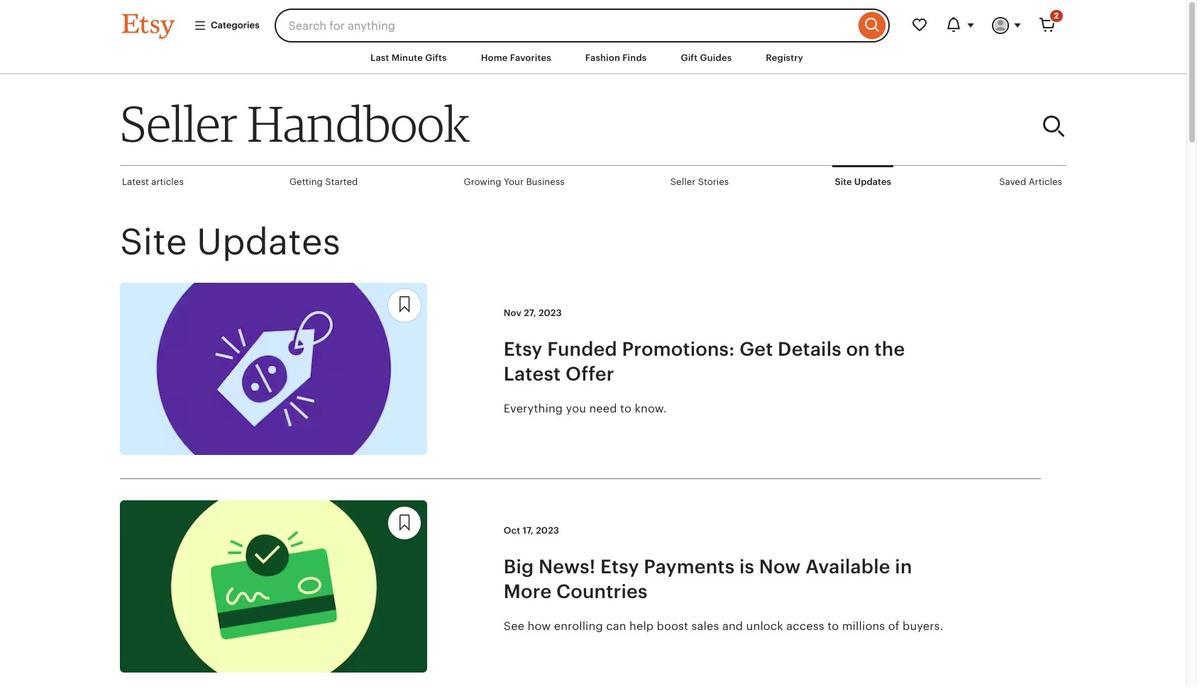 Task type: vqa. For each thing, say whether or not it's contained in the screenshot.
Seller Handbook's Seller
yes



Task type: locate. For each thing, give the bounding box(es) containing it.
none search field inside categories banner
[[274, 9, 890, 43]]

unlock
[[746, 620, 783, 634]]

seller for seller handbook
[[120, 94, 238, 153]]

1 vertical spatial etsy
[[600, 556, 639, 578]]

gifts
[[425, 53, 447, 63]]

etsy up countries
[[600, 556, 639, 578]]

menu bar
[[97, 43, 1090, 75]]

seller
[[120, 94, 238, 153], [670, 176, 696, 187]]

getting
[[289, 176, 323, 187]]

latest left 'articles'
[[122, 176, 149, 187]]

latest
[[122, 176, 149, 187], [504, 363, 561, 385]]

gift
[[681, 53, 698, 63]]

seller stories link
[[668, 166, 731, 198]]

latest up everything
[[504, 363, 561, 385]]

1 horizontal spatial site
[[835, 177, 852, 187]]

seller handbook
[[120, 94, 470, 153]]

1 vertical spatial site updates
[[120, 222, 341, 263]]

1 horizontal spatial to
[[828, 620, 839, 634]]

0 vertical spatial etsy
[[504, 338, 543, 360]]

1 horizontal spatial site updates
[[835, 177, 891, 187]]

know.
[[635, 402, 667, 416]]

etsy down 27,
[[504, 338, 543, 360]]

seller up 'articles'
[[120, 94, 238, 153]]

news!
[[539, 556, 596, 578]]

0 vertical spatial seller
[[120, 94, 238, 153]]

site updates inside site updates link
[[835, 177, 891, 187]]

site
[[835, 177, 852, 187], [120, 222, 187, 263]]

2023
[[539, 308, 562, 318], [536, 526, 559, 536]]

etsy inside the big news! etsy payments is now available in more countries
[[600, 556, 639, 578]]

0 vertical spatial site updates
[[835, 177, 891, 187]]

big news! etsy payments is now available in more countries
[[504, 556, 912, 603]]

0 horizontal spatial etsy
[[504, 338, 543, 360]]

nov
[[504, 308, 521, 318]]

1 vertical spatial to
[[828, 620, 839, 634]]

is
[[739, 556, 754, 578]]

2 link
[[1030, 9, 1064, 43]]

1 vertical spatial seller
[[670, 176, 696, 187]]

oct 17, 2023
[[504, 526, 559, 536]]

0 vertical spatial to
[[620, 402, 632, 416]]

enrolling
[[554, 620, 603, 634]]

to
[[620, 402, 632, 416], [828, 620, 839, 634]]

access
[[786, 620, 824, 634]]

countries
[[556, 581, 648, 603]]

1 vertical spatial 2023
[[536, 526, 559, 536]]

etsy inside etsy funded promotions: get details on the latest offer
[[504, 338, 543, 360]]

etsy
[[504, 338, 543, 360], [600, 556, 639, 578]]

1 horizontal spatial updates
[[854, 177, 891, 187]]

you
[[566, 402, 586, 416]]

getting started link
[[287, 166, 360, 198]]

0 horizontal spatial seller
[[120, 94, 238, 153]]

home favorites link
[[470, 45, 562, 71]]

need
[[589, 402, 617, 416]]

1 horizontal spatial latest
[[504, 363, 561, 385]]

to right access
[[828, 620, 839, 634]]

2023 right '17,'
[[536, 526, 559, 536]]

fashion finds link
[[575, 45, 657, 71]]

0 vertical spatial site
[[835, 177, 852, 187]]

business
[[526, 176, 565, 187]]

favorites
[[510, 53, 551, 63]]

last
[[370, 53, 389, 63]]

home favorites
[[481, 53, 551, 63]]

saved articles
[[999, 176, 1062, 187]]

2023 for funded
[[539, 308, 562, 318]]

latest inside etsy funded promotions: get details on the latest offer
[[504, 363, 561, 385]]

help
[[629, 620, 654, 634]]

of
[[888, 620, 900, 634]]

0 horizontal spatial site updates
[[120, 222, 341, 263]]

everything
[[504, 402, 563, 416]]

fashion
[[585, 53, 620, 63]]

0 horizontal spatial site
[[120, 222, 187, 263]]

etsy funded promotions: get details on the latest offer image
[[120, 283, 427, 456]]

updates inside site updates link
[[854, 177, 891, 187]]

everything you need to know.
[[504, 402, 667, 416]]

big
[[504, 556, 534, 578]]

1 vertical spatial updates
[[197, 222, 341, 263]]

now
[[759, 556, 801, 578]]

to right the need
[[620, 402, 632, 416]]

menu bar containing last minute gifts
[[97, 43, 1090, 75]]

site updates
[[835, 177, 891, 187], [120, 222, 341, 263]]

1 horizontal spatial seller
[[670, 176, 696, 187]]

None search field
[[274, 9, 890, 43]]

0 horizontal spatial to
[[620, 402, 632, 416]]

1 horizontal spatial etsy
[[600, 556, 639, 578]]

and
[[722, 620, 743, 634]]

0 vertical spatial 2023
[[539, 308, 562, 318]]

2023 for news!
[[536, 526, 559, 536]]

0 vertical spatial updates
[[854, 177, 891, 187]]

guides
[[700, 53, 732, 63]]

articles
[[151, 176, 184, 187]]

buyers.
[[903, 620, 943, 634]]

1 vertical spatial latest
[[504, 363, 561, 385]]

seller left stories on the right of page
[[670, 176, 696, 187]]

0 horizontal spatial latest
[[122, 176, 149, 187]]

nov 27, 2023
[[504, 308, 562, 318]]

offer
[[565, 363, 614, 385]]

getting started
[[289, 176, 358, 187]]

seller stories
[[670, 176, 729, 187]]

2023 right 27,
[[539, 308, 562, 318]]

gift guides link
[[670, 45, 742, 71]]

saved articles link
[[997, 166, 1064, 198]]

updates
[[854, 177, 891, 187], [197, 222, 341, 263]]

home
[[481, 53, 508, 63]]

see how enrolling can help boost sales and unlock access to millions of buyers.
[[504, 620, 943, 634]]

millions
[[842, 620, 885, 634]]

registry link
[[755, 45, 814, 71]]

your
[[504, 176, 524, 187]]



Task type: describe. For each thing, give the bounding box(es) containing it.
categories
[[211, 20, 259, 30]]

seller for seller stories
[[670, 176, 696, 187]]

categories banner
[[97, 0, 1090, 43]]

seller handbook link
[[120, 94, 786, 153]]

in
[[895, 556, 912, 578]]

oct
[[504, 526, 520, 536]]

latest articles
[[122, 176, 184, 187]]

payments
[[644, 556, 735, 578]]

Search for anything text field
[[274, 9, 855, 43]]

how
[[528, 620, 551, 634]]

growing
[[464, 176, 501, 187]]

growing your business link
[[462, 166, 567, 198]]

available
[[806, 556, 890, 578]]

started
[[325, 176, 358, 187]]

fashion finds
[[585, 53, 647, 63]]

sales
[[691, 620, 719, 634]]

growing your business
[[464, 176, 565, 187]]

boost
[[657, 620, 688, 634]]

promotions:
[[622, 338, 735, 360]]

last minute gifts link
[[360, 45, 457, 71]]

registry
[[766, 53, 803, 63]]

site updates link
[[833, 165, 893, 197]]

handbook
[[247, 94, 470, 153]]

big news! etsy payments is now available in more countries link
[[504, 555, 958, 605]]

funded
[[547, 338, 617, 360]]

etsy funded promotions: get details on the latest offer link
[[504, 337, 958, 387]]

0 vertical spatial latest
[[122, 176, 149, 187]]

17,
[[523, 526, 534, 536]]

0 horizontal spatial updates
[[197, 222, 341, 263]]

etsy funded promotions: get details on the latest offer
[[504, 338, 905, 385]]

big news! etsy payments is now available in more countries image
[[120, 501, 427, 674]]

finds
[[623, 53, 647, 63]]

2
[[1054, 11, 1059, 20]]

details
[[778, 338, 841, 360]]

saved
[[999, 176, 1026, 187]]

stories
[[698, 176, 729, 187]]

gift guides
[[681, 53, 732, 63]]

categories button
[[183, 13, 270, 38]]

see
[[504, 620, 524, 634]]

minute
[[391, 53, 423, 63]]

latest articles link
[[120, 166, 186, 198]]

articles
[[1029, 176, 1062, 187]]

last minute gifts
[[370, 53, 447, 63]]

the
[[875, 338, 905, 360]]

more
[[504, 581, 552, 603]]

27,
[[524, 308, 536, 318]]

get
[[739, 338, 773, 360]]

1 vertical spatial site
[[120, 222, 187, 263]]

on
[[846, 338, 870, 360]]

can
[[606, 620, 626, 634]]



